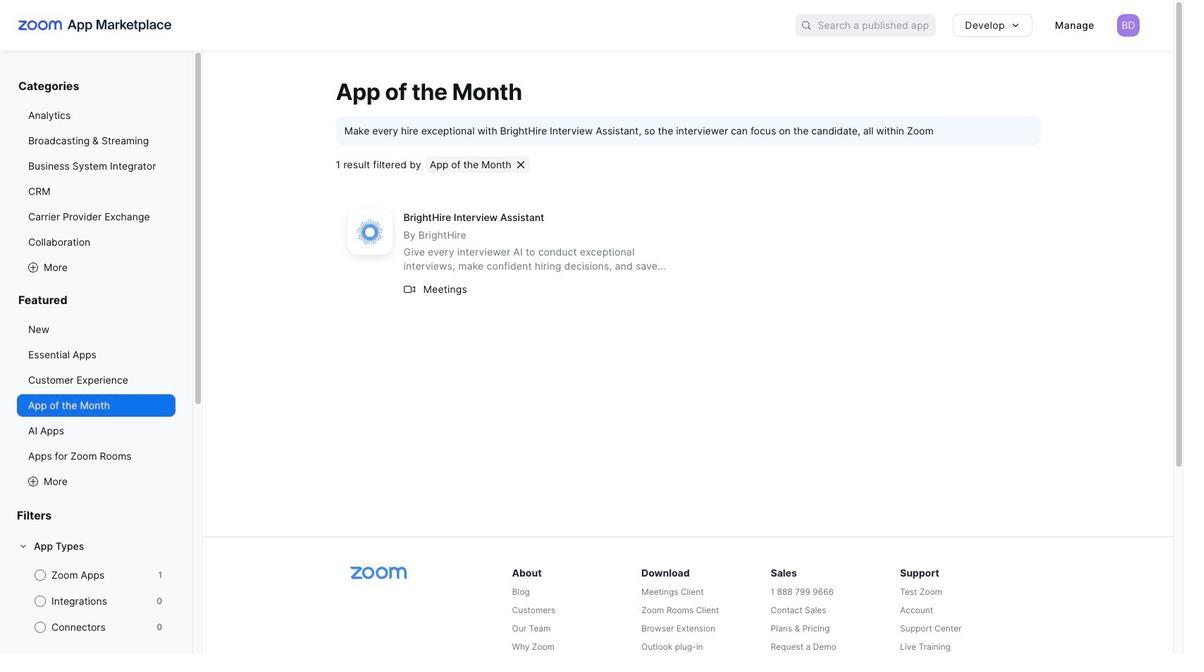 Task type: locate. For each thing, give the bounding box(es) containing it.
Search text field
[[818, 15, 936, 36]]

search a published app element
[[795, 14, 936, 37]]

banner
[[0, 0, 1174, 51]]



Task type: describe. For each thing, give the bounding box(es) containing it.
current user is barb dwyer element
[[1117, 14, 1140, 37]]



